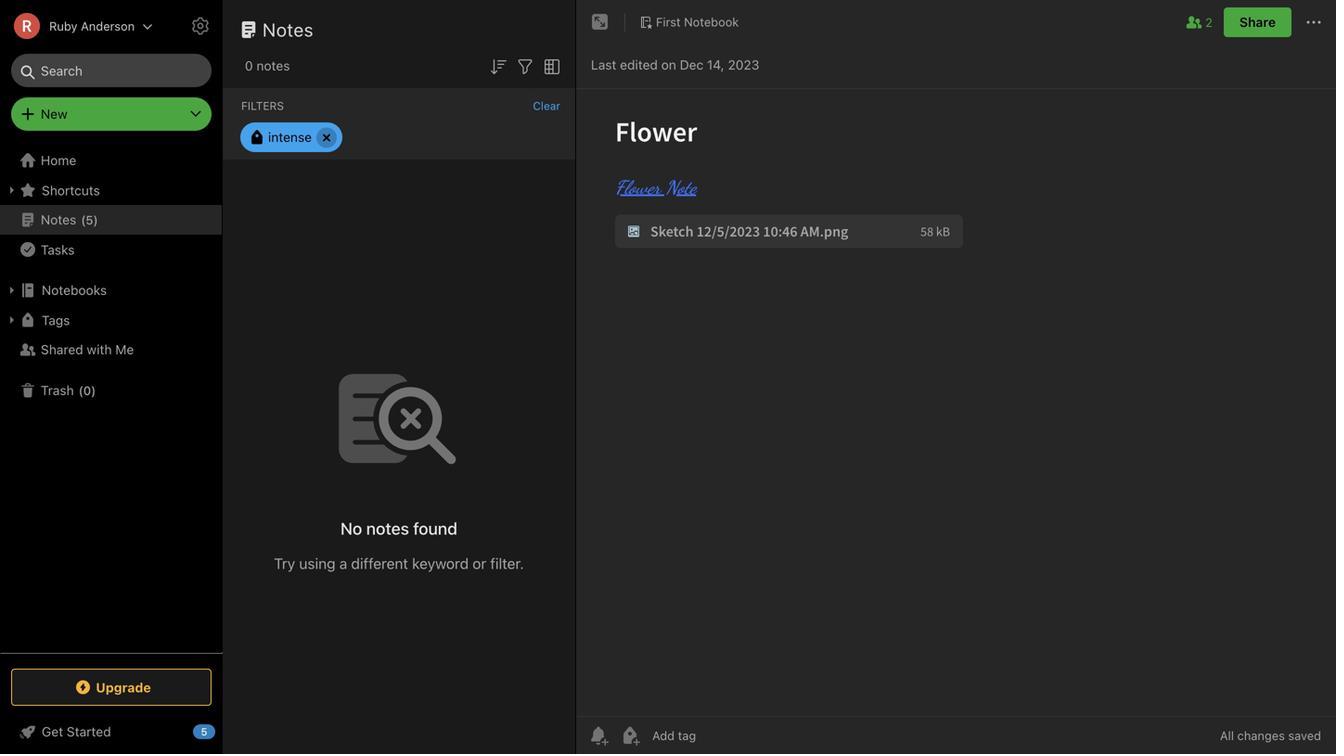 Task type: describe. For each thing, give the bounding box(es) containing it.
dec
[[680, 57, 704, 72]]

add filters image
[[514, 55, 536, 78]]

first
[[656, 15, 681, 29]]

) for trash
[[91, 383, 96, 397]]

saved
[[1288, 729, 1321, 743]]

upgrade button
[[11, 669, 212, 706]]

5 inside notes ( 5 )
[[86, 213, 93, 227]]

get
[[42, 724, 63, 740]]

filters
[[241, 99, 284, 112]]

shortcuts
[[42, 183, 100, 198]]

share
[[1240, 14, 1276, 30]]

tree containing home
[[0, 146, 223, 652]]

last edited on dec 14, 2023
[[591, 57, 759, 72]]

new
[[41, 106, 68, 122]]

notebooks
[[42, 283, 107, 298]]

new button
[[11, 97, 212, 131]]

( for notes
[[81, 213, 86, 227]]

no
[[341, 519, 362, 539]]

all changes saved
[[1220, 729, 1321, 743]]

last
[[591, 57, 617, 72]]

keyword
[[412, 555, 469, 572]]

or
[[473, 555, 486, 572]]

me
[[115, 342, 134, 357]]

ruby anderson
[[49, 19, 135, 33]]

2023
[[728, 57, 759, 72]]

note window element
[[576, 0, 1336, 754]]

clear
[[533, 99, 561, 112]]

More actions field
[[1303, 7, 1325, 37]]

a
[[339, 555, 347, 572]]

0 notes
[[245, 58, 290, 73]]

intense
[[268, 129, 312, 145]]

tags button
[[0, 305, 222, 335]]

View options field
[[536, 54, 563, 78]]

first notebook button
[[633, 9, 745, 35]]

edited
[[620, 57, 658, 72]]

add a reminder image
[[587, 725, 610, 747]]

5 inside help and learning task checklist field
[[201, 726, 207, 738]]

get started
[[42, 724, 111, 740]]

notes for notes ( 5 )
[[41, 212, 76, 227]]

notebooks link
[[0, 276, 222, 305]]

try using a different keyword or filter.
[[274, 555, 524, 572]]

trash ( 0 )
[[41, 383, 96, 398]]

changes
[[1238, 729, 1285, 743]]

1 horizontal spatial 0
[[245, 58, 253, 73]]

more actions image
[[1303, 11, 1325, 33]]

on
[[661, 57, 676, 72]]

2
[[1206, 15, 1213, 29]]

0 inside trash ( 0 )
[[83, 383, 91, 397]]

no notes found
[[341, 519, 458, 539]]

Add tag field
[[651, 728, 790, 744]]

settings image
[[189, 15, 212, 37]]

intense button
[[240, 122, 342, 152]]

tasks button
[[0, 235, 222, 264]]

upgrade
[[96, 680, 151, 695]]

anderson
[[81, 19, 135, 33]]

expand tags image
[[5, 313, 19, 328]]

add tag image
[[619, 725, 641, 747]]

Sort options field
[[487, 54, 509, 78]]



Task type: vqa. For each thing, say whether or not it's contained in the screenshot.
leftmost 5
yes



Task type: locate. For each thing, give the bounding box(es) containing it.
notebook
[[684, 15, 739, 29]]

expand notebooks image
[[5, 283, 19, 298]]

1 vertical spatial 0
[[83, 383, 91, 397]]

different
[[351, 555, 408, 572]]

)
[[93, 213, 98, 227], [91, 383, 96, 397]]

1 vertical spatial (
[[79, 383, 83, 397]]

found
[[413, 519, 458, 539]]

( inside notes ( 5 )
[[81, 213, 86, 227]]

0 right trash
[[83, 383, 91, 397]]

notes up filters
[[257, 58, 290, 73]]

0 horizontal spatial 5
[[86, 213, 93, 227]]

notes for 0
[[257, 58, 290, 73]]

( right trash
[[79, 383, 83, 397]]

0 vertical spatial 5
[[86, 213, 93, 227]]

1 vertical spatial 5
[[201, 726, 207, 738]]

1 vertical spatial )
[[91, 383, 96, 397]]

share button
[[1224, 7, 1292, 37]]

) inside notes ( 5 )
[[93, 213, 98, 227]]

0
[[245, 58, 253, 73], [83, 383, 91, 397]]

home
[[41, 153, 76, 168]]

notes up the tasks
[[41, 212, 76, 227]]

tree
[[0, 146, 223, 652]]

notes for no
[[366, 519, 409, 539]]

0 vertical spatial )
[[93, 213, 98, 227]]

all
[[1220, 729, 1234, 743]]

tasks
[[41, 242, 75, 257]]

Help and Learning task checklist field
[[0, 717, 223, 747]]

shared with me link
[[0, 335, 222, 365]]

5 left "click to collapse" image
[[201, 726, 207, 738]]

Account field
[[0, 7, 153, 45]]

try
[[274, 555, 295, 572]]

0 horizontal spatial notes
[[41, 212, 76, 227]]

0 vertical spatial notes
[[263, 19, 314, 40]]

(
[[81, 213, 86, 227], [79, 383, 83, 397]]

notes for notes
[[263, 19, 314, 40]]

) inside trash ( 0 )
[[91, 383, 96, 397]]

1 horizontal spatial 5
[[201, 726, 207, 738]]

) right trash
[[91, 383, 96, 397]]

5 down shortcuts
[[86, 213, 93, 227]]

expand note image
[[589, 11, 612, 33]]

0 vertical spatial notes
[[257, 58, 290, 73]]

) down shortcuts 'button'
[[93, 213, 98, 227]]

( inside trash ( 0 )
[[79, 383, 83, 397]]

1 horizontal spatial notes
[[263, 19, 314, 40]]

notes up different
[[366, 519, 409, 539]]

shared
[[41, 342, 83, 357]]

0 horizontal spatial 0
[[83, 383, 91, 397]]

0 vertical spatial (
[[81, 213, 86, 227]]

using
[[299, 555, 336, 572]]

notes up 0 notes
[[263, 19, 314, 40]]

) for notes
[[93, 213, 98, 227]]

1 vertical spatial notes
[[366, 519, 409, 539]]

started
[[67, 724, 111, 740]]

1 horizontal spatial notes
[[366, 519, 409, 539]]

first notebook
[[656, 15, 739, 29]]

Add filters field
[[514, 54, 536, 78]]

0 vertical spatial 0
[[245, 58, 253, 73]]

Search text field
[[24, 54, 199, 87]]

14,
[[707, 57, 725, 72]]

trash
[[41, 383, 74, 398]]

1 vertical spatial notes
[[41, 212, 76, 227]]

notes ( 5 )
[[41, 212, 98, 227]]

shortcuts button
[[0, 175, 222, 205]]

click to collapse image
[[216, 720, 230, 742]]

( down shortcuts
[[81, 213, 86, 227]]

None search field
[[24, 54, 199, 87]]

filter.
[[490, 555, 524, 572]]

2 button
[[1183, 11, 1213, 33]]

ruby
[[49, 19, 78, 33]]

0 up filters
[[245, 58, 253, 73]]

clear button
[[533, 99, 561, 112]]

notes
[[263, 19, 314, 40], [41, 212, 76, 227]]

0 horizontal spatial notes
[[257, 58, 290, 73]]

Note Editor text field
[[576, 89, 1336, 716]]

shared with me
[[41, 342, 134, 357]]

5
[[86, 213, 93, 227], [201, 726, 207, 738]]

notes
[[257, 58, 290, 73], [366, 519, 409, 539]]

tags
[[42, 313, 70, 328]]

( for trash
[[79, 383, 83, 397]]

home link
[[0, 146, 223, 175]]

with
[[87, 342, 112, 357]]



